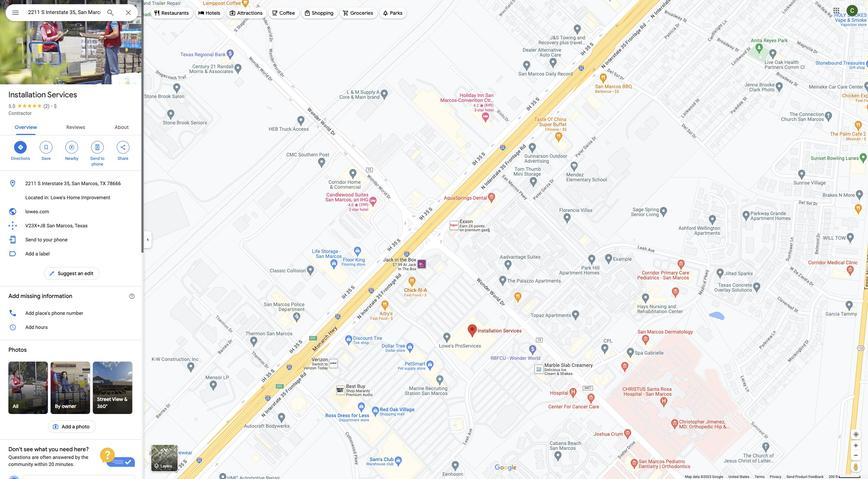 Task type: locate. For each thing, give the bounding box(es) containing it.
1 vertical spatial send
[[25, 237, 36, 243]]

add place's phone number
[[25, 311, 83, 316]]

overview
[[15, 124, 37, 131]]

marcos, left tx
[[81, 181, 99, 187]]

add left missing
[[8, 293, 19, 300]]

to left your
[[38, 237, 42, 243]]

marcos, up send to your phone button
[[56, 223, 74, 229]]

about
[[115, 124, 129, 131]]

phone right your
[[54, 237, 68, 243]]

5.0 stars image
[[15, 103, 43, 108]]


[[120, 144, 126, 151]]

add
[[25, 251, 34, 257], [8, 293, 19, 300], [25, 311, 34, 316], [25, 325, 34, 330], [62, 424, 71, 430]]


[[94, 144, 101, 151]]

phone down 
[[92, 162, 103, 167]]

coffee
[[279, 10, 295, 16]]

add a photo button
[[48, 419, 96, 436]]

1 horizontal spatial san
[[72, 181, 80, 187]]

are
[[32, 455, 39, 461]]

coffee button
[[269, 5, 299, 21]]

restaurants button
[[151, 5, 193, 21]]

add left hours
[[25, 325, 34, 330]]

groceries
[[351, 10, 373, 16]]

1 horizontal spatial to
[[101, 156, 105, 161]]

information for installation services region
[[0, 177, 144, 247]]

0 horizontal spatial marcos,
[[56, 223, 74, 229]]

6 photos
[[18, 70, 40, 76]]

tab list containing overview
[[0, 118, 144, 135]]

5.0
[[8, 103, 15, 109]]

send down 
[[90, 156, 100, 161]]

a for photo
[[72, 424, 75, 430]]

a inside add a label button
[[35, 251, 38, 257]]

1 vertical spatial phone
[[54, 237, 68, 243]]

hotels button
[[195, 5, 225, 21]]

phone inside button
[[52, 311, 65, 316]]

add inside add a label button
[[25, 251, 34, 257]]

lowe's
[[51, 195, 66, 201]]

overview button
[[9, 118, 43, 135]]

footer containing map data ©2023 google
[[685, 475, 829, 480]]

 search field
[[6, 4, 138, 23]]

don't
[[8, 447, 22, 454]]

0 vertical spatial to
[[101, 156, 105, 161]]

what
[[34, 447, 47, 454]]

attractions
[[237, 10, 263, 16]]

·
[[51, 103, 52, 109]]

parks
[[390, 10, 403, 16]]

save
[[42, 156, 51, 161]]

to for phone
[[101, 156, 105, 161]]

add for add place's phone number
[[25, 311, 34, 316]]

shopping
[[312, 10, 334, 16]]

1 vertical spatial to
[[38, 237, 42, 243]]

lowes.com
[[25, 209, 49, 215]]

phone
[[92, 162, 103, 167], [54, 237, 68, 243], [52, 311, 65, 316]]

ft
[[836, 475, 838, 479]]

add hours
[[25, 325, 48, 330]]

6 photos button
[[5, 67, 43, 79]]

product
[[796, 475, 808, 479]]

add left "label"
[[25, 251, 34, 257]]

marcos,
[[81, 181, 99, 187], [56, 223, 74, 229]]

send inside send to phone
[[90, 156, 100, 161]]

missing
[[20, 293, 40, 300]]

privacy
[[770, 475, 782, 479]]

0 horizontal spatial a
[[35, 251, 38, 257]]

street
[[97, 397, 111, 403]]

add for add hours
[[25, 325, 34, 330]]

label
[[39, 251, 50, 257]]

send to your phone
[[25, 237, 68, 243]]

to for your
[[38, 237, 42, 243]]

price: inexpensive element
[[54, 103, 57, 109]]

often
[[40, 455, 51, 461]]

photo of installation services image
[[0, 0, 144, 90]]

(2)
[[43, 103, 50, 109]]

send for send to phone
[[90, 156, 100, 161]]

the
[[81, 455, 88, 461]]

1 vertical spatial marcos,
[[56, 223, 74, 229]]

show street view coverage image
[[851, 462, 861, 473]]

200
[[829, 475, 835, 479]]

1 vertical spatial a
[[72, 424, 75, 430]]

2 vertical spatial send
[[787, 475, 795, 479]]

by
[[55, 404, 61, 410]]

tab list
[[0, 118, 144, 135]]

0 vertical spatial marcos,
[[81, 181, 99, 187]]

add for add missing information
[[8, 293, 19, 300]]

20
[[49, 462, 54, 468]]

to inside button
[[38, 237, 42, 243]]

phone inside send to phone
[[92, 162, 103, 167]]

home
[[67, 195, 80, 201]]

2 vertical spatial phone
[[52, 311, 65, 316]]

a left photo
[[72, 424, 75, 430]]

©2023
[[701, 475, 712, 479]]

information
[[42, 293, 72, 300]]

installation services main content
[[0, 0, 144, 480]]

send left product
[[787, 475, 795, 479]]

phone right place's
[[52, 311, 65, 316]]

&
[[124, 397, 128, 403]]

add a photo image
[[53, 424, 59, 430]]

photo
[[76, 424, 90, 430]]

send inside information for installation services region
[[25, 237, 36, 243]]

0 vertical spatial a
[[35, 251, 38, 257]]

0 vertical spatial phone
[[92, 162, 103, 167]]

data
[[693, 475, 700, 479]]

add left place's
[[25, 311, 34, 316]]

 button
[[6, 4, 25, 23]]

phone inside button
[[54, 237, 68, 243]]

2 horizontal spatial send
[[787, 475, 795, 479]]

all
[[13, 404, 18, 410]]

phone for place's
[[52, 311, 65, 316]]

san up your
[[47, 223, 55, 229]]

send product feedback
[[787, 475, 824, 479]]

footer inside google maps element
[[685, 475, 829, 480]]

add inside add place's phone number button
[[25, 311, 34, 316]]

within
[[34, 462, 47, 468]]

$
[[54, 103, 57, 109]]

google account: christina overa  
(christinaovera9@gmail.com) image
[[847, 5, 858, 16]]


[[43, 144, 49, 151]]

add inside add hours 'button'
[[25, 325, 34, 330]]

35,
[[64, 181, 70, 187]]

1 horizontal spatial send
[[90, 156, 100, 161]]

contractor button
[[8, 110, 32, 117]]

add a photo
[[62, 424, 90, 430]]

send down v23x+j8
[[25, 237, 36, 243]]

texas
[[75, 223, 88, 229]]

send to your phone button
[[0, 233, 144, 247]]

None field
[[28, 8, 101, 17]]

to inside send to phone
[[101, 156, 105, 161]]

a inside add a photo button
[[72, 424, 75, 430]]

add a label button
[[0, 247, 144, 261]]

states
[[740, 475, 750, 479]]

groceries button
[[340, 5, 378, 21]]

nearby
[[65, 156, 78, 161]]

owner
[[62, 404, 76, 410]]

a left "label"
[[35, 251, 38, 257]]

1 horizontal spatial a
[[72, 424, 75, 430]]

zoom in image
[[854, 443, 859, 449]]

0 horizontal spatial send
[[25, 237, 36, 243]]

by
[[75, 455, 80, 461]]

share
[[118, 156, 128, 161]]

street view & 360° button
[[93, 362, 132, 415]]

minutes.
[[55, 462, 74, 468]]

send for send to your phone
[[25, 237, 36, 243]]

add right add a photo
[[62, 424, 71, 430]]

2 reviews element
[[43, 103, 50, 109]]

reviews
[[66, 124, 85, 131]]

0 vertical spatial send
[[90, 156, 100, 161]]

add inside add a photo button
[[62, 424, 71, 430]]

1 vertical spatial san
[[47, 223, 55, 229]]

send for send product feedback
[[787, 475, 795, 479]]

google
[[712, 475, 724, 479]]

add missing information
[[8, 293, 72, 300]]

san
[[72, 181, 80, 187], [47, 223, 55, 229]]

footer
[[685, 475, 829, 480]]

send inside footer
[[787, 475, 795, 479]]

zoom out image
[[854, 453, 859, 459]]

0 vertical spatial san
[[72, 181, 80, 187]]

0 horizontal spatial to
[[38, 237, 42, 243]]

to left share
[[101, 156, 105, 161]]

here?
[[74, 447, 89, 454]]

san right 35,
[[72, 181, 80, 187]]



Task type: describe. For each thing, give the bounding box(es) containing it.
1 horizontal spatial marcos,
[[81, 181, 99, 187]]

none field inside 2211 s interstate 35, san marcos, tx 78666 field
[[28, 8, 101, 17]]

collapse side panel image
[[144, 236, 152, 244]]

by owner button
[[31, 362, 110, 415]]

united
[[729, 475, 739, 479]]

add for add a photo
[[62, 424, 71, 430]]

about button
[[109, 118, 134, 135]]

don't see what you need here? questions are often answered by the community within 20 minutes.
[[8, 447, 89, 468]]

united states button
[[729, 475, 750, 480]]

6
[[18, 70, 21, 76]]

interstate
[[42, 181, 63, 187]]


[[69, 144, 75, 151]]

layers
[[161, 465, 172, 469]]

by owner
[[55, 404, 76, 410]]

tab list inside google maps element
[[0, 118, 144, 135]]

tx
[[100, 181, 106, 187]]


[[17, 144, 24, 151]]

you
[[49, 447, 58, 454]]

located in: lowe's home improvement button
[[0, 191, 144, 205]]

2211 S Interstate 35, San Marcos, TX 78666 field
[[6, 4, 138, 21]]

answered
[[53, 455, 74, 461]]

terms button
[[755, 475, 765, 480]]

360°
[[97, 404, 107, 410]]

attractions button
[[227, 5, 267, 21]]

· $
[[51, 103, 57, 109]]

need
[[60, 447, 73, 454]]

all button
[[0, 362, 67, 415]]

v23x+j8
[[25, 223, 45, 229]]

actions for installation services region
[[0, 135, 144, 171]]

in:
[[44, 195, 49, 201]]

lowes.com link
[[0, 205, 144, 219]]

add for add a label
[[25, 251, 34, 257]]

edit
[[84, 271, 93, 277]]

2211 s interstate 35, san marcos, tx 78666
[[25, 181, 121, 187]]

v23x+j8 san marcos, texas button
[[0, 219, 144, 233]]

restaurants
[[162, 10, 189, 16]]

services
[[47, 90, 77, 100]]

v23x+j8 san marcos, texas
[[25, 223, 88, 229]]

installation
[[8, 90, 46, 100]]

feedback
[[809, 475, 824, 479]]

2211
[[25, 181, 36, 187]]

questions
[[8, 455, 31, 461]]

map data ©2023 google
[[685, 475, 724, 479]]

located
[[25, 195, 43, 201]]

send product feedback button
[[787, 475, 824, 480]]

located in: lowe's home improvement
[[25, 195, 110, 201]]

add a label
[[25, 251, 50, 257]]

78666
[[107, 181, 121, 187]]

send to phone
[[90, 156, 105, 167]]

show your location image
[[853, 432, 860, 438]]

privacy button
[[770, 475, 782, 480]]

street view & 360°
[[97, 397, 128, 410]]

phone for to
[[92, 162, 103, 167]]


[[49, 270, 55, 278]]

a for label
[[35, 251, 38, 257]]

photos
[[22, 70, 40, 76]]

0 horizontal spatial san
[[47, 223, 55, 229]]

s
[[38, 181, 41, 187]]

united states
[[729, 475, 750, 479]]

add place's phone number button
[[0, 306, 144, 321]]

200 ft button
[[829, 475, 861, 479]]

terms
[[755, 475, 765, 479]]

community
[[8, 462, 33, 468]]

parks button
[[380, 5, 407, 21]]

suggest
[[58, 271, 77, 277]]

contractor
[[8, 110, 32, 116]]

directions
[[11, 156, 30, 161]]

add hours button
[[0, 321, 144, 335]]

place's
[[35, 311, 50, 316]]

shopping button
[[301, 5, 338, 21]]

google maps element
[[0, 0, 868, 480]]

more info image
[[129, 293, 135, 300]]

2211 s interstate 35, san marcos, tx 78666 button
[[0, 177, 144, 191]]

number
[[66, 311, 83, 316]]



Task type: vqa. For each thing, say whether or not it's contained in the screenshot.
field within 1000 North Alameda Street, Los Angeles, Ca field
no



